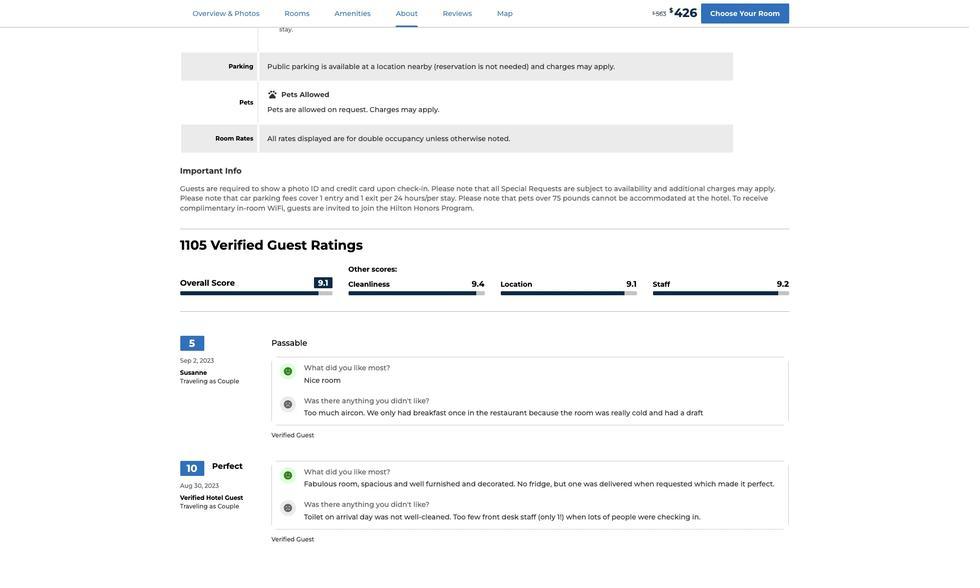 Task type: describe. For each thing, give the bounding box(es) containing it.
overview
[[193, 9, 226, 18]]

was for was there anything you didn't like? too much aircon. we only had breakfast once in the restaurant because the room was really cold and had a draft
[[304, 397, 319, 406]]

1 horizontal spatial note
[[457, 184, 473, 193]]

and up the entry
[[321, 184, 335, 193]]

at inside row
[[362, 62, 369, 71]]

to left join
[[352, 204, 360, 213]]

all
[[492, 184, 500, 193]]

to up cannot
[[605, 184, 613, 193]]

row group containing public parking is available at a location nearby (reservation is not needed) and charges may apply.
[[181, 0, 735, 153]]

tab list containing overview & photos
[[180, 0, 526, 27]]

2 had from the left
[[665, 409, 679, 418]]

susanne traveling as couple
[[180, 370, 239, 386]]

noted.
[[488, 135, 511, 144]]

0 horizontal spatial that
[[223, 194, 238, 203]]

what did you like most? nice room
[[304, 364, 391, 385]]

was for was there anything you didn't like? toilet on arrival day was not well-cleaned. too few front desk staff (only 1!) when lots of people were checking in.
[[304, 501, 319, 510]]

guests
[[180, 184, 205, 193]]

about
[[396, 9, 418, 18]]

allowed
[[300, 90, 330, 99]]

room,
[[339, 480, 360, 489]]

photo
[[288, 184, 309, 193]]

in-
[[237, 204, 247, 213]]

all
[[268, 135, 277, 144]]

overall
[[180, 279, 209, 288]]

fees inside additional fees are not calculated automatically in the total cost and will have to be paid for separately during your stay.
[[313, 17, 325, 24]]

as inside susanne traveling as couple
[[210, 378, 216, 386]]

paid
[[535, 17, 548, 24]]

0 horizontal spatial may
[[401, 105, 417, 114]]

once
[[449, 409, 466, 418]]

426
[[675, 5, 698, 20]]

$ 563 $ 426
[[653, 5, 698, 20]]

of
[[603, 513, 610, 522]]

when inside what did you like most? fabulous room, spacious and well furnished and decorated. no fridge, but one was delivered when requested which made it perfect.
[[635, 480, 655, 489]]

room rates
[[216, 135, 254, 142]]

are down cover at the top left of page
[[313, 204, 324, 213]]

1!)
[[558, 513, 565, 522]]

complimentary
[[180, 204, 235, 213]]

0 horizontal spatial please
[[180, 194, 203, 203]]

what for what did you like most? fabulous room, spacious and well furnished and decorated. no fridge, but one was delivered when requested which made it perfect.
[[304, 468, 324, 477]]

to
[[733, 194, 742, 203]]

2 is from the left
[[478, 62, 484, 71]]

accommodated
[[630, 194, 687, 203]]

1 horizontal spatial $
[[670, 7, 674, 14]]

room inside guests are required to show a photo id and credit card upon check-in. please note that all special requests are subject to availability and additional charges may apply. please note that car parking fees cover 1 entry and 1 exit per 24 hours/per stay. please note that pets over 75 pounds cannot be accommodated at the hotel. to receive complimentary in-room wifi, guests are invited to join the hilton honors program.
[[247, 204, 266, 213]]

1 verified guest from the top
[[272, 432, 314, 440]]

public parking is available at a location nearby (reservation is not needed) and charges may apply.
[[268, 62, 616, 71]]

1 horizontal spatial may
[[577, 62, 593, 71]]

fridge,
[[530, 480, 552, 489]]

unless
[[426, 135, 449, 144]]

the left hotel. at the right top of page
[[698, 194, 710, 203]]

draft
[[687, 409, 704, 418]]

aircon.
[[342, 409, 365, 418]]

choose
[[711, 9, 738, 18]]

as inside verified hotel guest traveling as couple
[[210, 503, 216, 511]]

charges inside row
[[547, 62, 575, 71]]

sep
[[180, 357, 192, 365]]

nice
[[304, 376, 320, 385]]

which
[[695, 480, 717, 489]]

cell inside row group
[[181, 0, 259, 52]]

did for room,
[[326, 468, 337, 477]]

and inside was there anything you didn't like? too much aircon. we only had breakfast once in the restaurant because the room was really cold and had a draft
[[650, 409, 663, 418]]

charges inside guests are required to show a photo id and credit card upon check-in. please note that all special requests are subject to availability and additional charges may apply. please note that car parking fees cover 1 entry and 1 exit per 24 hours/per stay. please note that pets over 75 pounds cannot be accommodated at the hotel. to receive complimentary in-room wifi, guests are invited to join the hilton honors program.
[[708, 184, 736, 193]]

75
[[553, 194, 561, 203]]

1105
[[180, 237, 207, 253]]

about button
[[384, 1, 430, 27]]

like for room,
[[354, 468, 367, 477]]

during
[[593, 17, 613, 24]]

1 vertical spatial not
[[486, 62, 498, 71]]

total
[[446, 17, 460, 24]]

all rates displayed are for double occupancy unless otherwise noted.
[[268, 135, 511, 144]]

calculated
[[350, 17, 382, 24]]

added
[[317, 3, 336, 10]]

2 horizontal spatial note
[[484, 194, 500, 203]]

cleanliness
[[349, 280, 390, 289]]

are down important info
[[206, 184, 218, 193]]

and down credit
[[346, 194, 359, 203]]

not inside was there anything you didn't like? toilet on arrival day was not well-cleaned. too few front desk staff (only 1!) when lots of people were checking in.
[[391, 513, 403, 522]]

cover
[[299, 194, 318, 203]]

too inside was there anything you didn't like? too much aircon. we only had breakfast once in the restaurant because the room was really cold and had a draft
[[304, 409, 317, 418]]

fees inside guests are required to show a photo id and credit card upon check-in. please note that all special requests are subject to availability and additional charges may apply. please note that car parking fees cover 1 entry and 1 exit per 24 hours/per stay. please note that pets over 75 pounds cannot be accommodated at the hotel. to receive complimentary in-room wifi, guests are invited to join the hilton honors program.
[[283, 194, 297, 203]]

the down per
[[377, 204, 389, 213]]

one
[[569, 480, 582, 489]]

made
[[719, 480, 739, 489]]

apply. inside guests are required to show a photo id and credit card upon check-in. please note that all special requests are subject to availability and additional charges may apply. please note that car parking fees cover 1 entry and 1 exit per 24 hours/per stay. please note that pets over 75 pounds cannot be accommodated at the hotel. to receive complimentary in-room wifi, guests are invited to join the hilton honors program.
[[755, 184, 776, 193]]

like? for breakfast
[[414, 397, 430, 406]]

pets allowed
[[282, 90, 330, 99]]

beds.
[[367, 3, 383, 10]]

aug
[[180, 482, 193, 490]]

&
[[228, 9, 233, 18]]

id
[[311, 184, 319, 193]]

upon
[[377, 184, 396, 193]]

special
[[502, 184, 527, 193]]

overview & photos
[[193, 9, 260, 18]]

front
[[483, 513, 500, 522]]

apply. inside row
[[419, 105, 440, 114]]

card
[[359, 184, 375, 193]]

amenities button
[[323, 1, 383, 27]]

ratings
[[311, 237, 363, 253]]

what did you like most? fabulous room, spacious and well furnished and decorated. no fridge, but one was delivered when requested which made it perfect.
[[304, 468, 775, 489]]

pets for pets
[[240, 99, 254, 106]]

in. inside was there anything you didn't like? toilet on arrival day was not well-cleaned. too few front desk staff (only 1!) when lots of people were checking in.
[[693, 513, 701, 522]]

in. inside guests are required to show a photo id and credit card upon check-in. please note that all special requests are subject to availability and additional charges may apply. please note that car parking fees cover 1 entry and 1 exit per 24 hours/per stay. please note that pets over 75 pounds cannot be accommodated at the hotel. to receive complimentary in-room wifi, guests are invited to join the hilton honors program.
[[421, 184, 430, 193]]

cold
[[633, 409, 648, 418]]

public
[[268, 62, 290, 71]]

availability
[[615, 184, 652, 193]]

reviews
[[443, 9, 472, 18]]

when inside was there anything you didn't like? toilet on arrival day was not well-cleaned. too few front desk staff (only 1!) when lots of people were checking in.
[[567, 513, 587, 522]]

1 horizontal spatial please
[[432, 184, 455, 193]]

stay. inside additional fees are not calculated automatically in the total cost and will have to be paid for separately during your stay.
[[280, 25, 293, 33]]

photos
[[235, 9, 260, 18]]

was there anything you didn't like? toilet on arrival day was not well-cleaned. too few front desk staff (only 1!) when lots of people were checking in.
[[304, 501, 701, 522]]

2 horizontal spatial please
[[459, 194, 482, 203]]

public parking is available at a location nearby (reservation is not needed) and charges may apply. row
[[181, 53, 735, 81]]

at inside guests are required to show a photo id and credit card upon check-in. please note that all special requests are subject to availability and additional charges may apply. please note that car parking fees cover 1 entry and 1 exit per 24 hours/per stay. please note that pets over 75 pounds cannot be accommodated at the hotel. to receive complimentary in-room wifi, guests are invited to join the hilton honors program.
[[689, 194, 696, 203]]

couple inside susanne traveling as couple
[[218, 378, 239, 386]]

563
[[656, 10, 667, 17]]

1 horizontal spatial that
[[475, 184, 490, 193]]

were
[[639, 513, 656, 522]]

will
[[489, 17, 500, 24]]

rates
[[278, 135, 296, 144]]

for inside row
[[347, 135, 357, 144]]

2 horizontal spatial that
[[502, 194, 517, 203]]

score
[[212, 279, 235, 288]]

required
[[220, 184, 250, 193]]

honors
[[414, 204, 440, 213]]

displayed
[[298, 135, 332, 144]]

1 had from the left
[[398, 409, 412, 418]]

may inside guests are required to show a photo id and credit card upon check-in. please note that all special requests are subject to availability and additional charges may apply. please note that car parking fees cover 1 entry and 1 exit per 24 hours/per stay. please note that pets over 75 pounds cannot be accommodated at the hotel. to receive complimentary in-room wifi, guests are invited to join the hilton honors program.
[[738, 184, 753, 193]]

overview & photos button
[[181, 1, 272, 27]]

it
[[741, 480, 746, 489]]

program.
[[442, 204, 474, 213]]

receive
[[743, 194, 769, 203]]

and left well
[[394, 480, 408, 489]]

cost
[[462, 17, 474, 24]]

be inside additional fees are not calculated automatically in the total cost and will have to be paid for separately during your stay.
[[525, 17, 533, 24]]

aug 30, 2023
[[180, 482, 219, 490]]

to inside additional fees are not calculated automatically in the total cost and will have to be paid for separately during your stay.
[[518, 17, 524, 24]]

automatically
[[383, 17, 425, 24]]

apply. inside public parking is available at a location nearby (reservation is not needed) and charges may apply. row
[[595, 62, 616, 71]]

spacious
[[361, 480, 393, 489]]

needed)
[[500, 62, 529, 71]]

in inside additional fees are not calculated automatically in the total cost and will have to be paid for separately during your stay.
[[427, 17, 432, 24]]



Task type: vqa. For each thing, say whether or not it's contained in the screenshot.
first price includes hotel + flight, taxes & fees. from the top of the page
no



Task type: locate. For each thing, give the bounding box(es) containing it.
1 horizontal spatial fees
[[313, 17, 325, 24]]

9.2
[[778, 279, 790, 289]]

0 vertical spatial be
[[525, 17, 533, 24]]

otherwise
[[451, 135, 486, 144]]

hotel
[[206, 495, 223, 502]]

like up the aircon.
[[354, 364, 367, 373]]

was inside was there anything you didn't like? toilet on arrival day was not well-cleaned. too few front desk staff (only 1!) when lots of people were checking in.
[[304, 501, 319, 510]]

guests are required to show a photo id and credit card upon check-in. please note that all special requests are subject to availability and additional charges may apply. please note that car parking fees cover 1 entry and 1 exit per 24 hours/per stay. please note that pets over 75 pounds cannot be accommodated at the hotel. to receive complimentary in-room wifi, guests are invited to join the hilton honors program.
[[180, 184, 776, 213]]

fees
[[313, 17, 325, 24], [283, 194, 297, 203]]

reviews button
[[431, 1, 484, 27]]

0 vertical spatial charges
[[547, 62, 575, 71]]

what inside what did you like most? nice room
[[304, 364, 324, 373]]

verified hotel guest traveling as couple
[[180, 495, 243, 511]]

like for room
[[354, 364, 367, 373]]

what for what did you like most? nice room
[[304, 364, 324, 373]]

delivered
[[600, 480, 633, 489]]

you up the aircon.
[[339, 364, 352, 373]]

most? inside what did you like most? fabulous room, spacious and well furnished and decorated. no fridge, but one was delivered when requested which made it perfect.
[[368, 468, 391, 477]]

not left needed)
[[486, 62, 498, 71]]

exit
[[366, 194, 379, 203]]

0 horizontal spatial had
[[398, 409, 412, 418]]

no
[[518, 480, 528, 489]]

2 horizontal spatial room
[[575, 409, 594, 418]]

0 horizontal spatial room
[[247, 204, 266, 213]]

did inside what did you like most? nice room
[[326, 364, 337, 373]]

0 vertical spatial room
[[247, 204, 266, 213]]

a left the draft
[[681, 409, 685, 418]]

0 horizontal spatial parking
[[253, 194, 281, 203]]

is left available at the left top of page
[[322, 62, 327, 71]]

occupancy
[[385, 135, 424, 144]]

other scores:
[[349, 265, 397, 274]]

stay. down additional on the left of page
[[280, 25, 293, 33]]

didn't up "only"
[[391, 397, 412, 406]]

0 horizontal spatial stay.
[[280, 25, 293, 33]]

like up room,
[[354, 468, 367, 477]]

0 vertical spatial didn't
[[391, 397, 412, 406]]

checking
[[658, 513, 691, 522]]

1 vertical spatial anything
[[342, 501, 374, 510]]

(only
[[538, 513, 556, 522]]

0 vertical spatial stay.
[[280, 25, 293, 33]]

rooms
[[285, 9, 310, 18]]

charges right needed)
[[547, 62, 575, 71]]

traveling
[[180, 378, 208, 386], [180, 503, 208, 511]]

requests
[[529, 184, 562, 193]]

0 horizontal spatial in
[[427, 17, 432, 24]]

like? up well-
[[414, 501, 430, 510]]

1 vertical spatial in.
[[693, 513, 701, 522]]

traveling down 'susanne'
[[180, 378, 208, 386]]

row
[[181, 0, 735, 52], [181, 82, 735, 124]]

0 vertical spatial fees
[[313, 17, 325, 24]]

in inside was there anything you didn't like? too much aircon. we only had breakfast once in the restaurant because the room was really cold and had a draft
[[468, 409, 475, 418]]

are up pounds
[[564, 184, 575, 193]]

0 vertical spatial as
[[210, 378, 216, 386]]

0 horizontal spatial be
[[525, 17, 533, 24]]

you inside was there anything you didn't like? too much aircon. we only had breakfast once in the restaurant because the room was really cold and had a draft
[[376, 397, 389, 406]]

pets up rates
[[240, 99, 254, 106]]

anything inside was there anything you didn't like? too much aircon. we only had breakfast once in the restaurant because the room was really cold and had a draft
[[342, 397, 374, 406]]

there up much
[[321, 397, 340, 406]]

too left few
[[453, 513, 466, 522]]

fees down added
[[313, 17, 325, 24]]

the left total
[[434, 17, 444, 24]]

anything
[[342, 397, 374, 406], [342, 501, 374, 510]]

rooms button
[[273, 1, 322, 27]]

and inside additional fees are not calculated automatically in the total cost and will have to be paid for separately during your stay.
[[476, 17, 488, 24]]

like? inside was there anything you didn't like? too much aircon. we only had breakfast once in the restaurant because the room was really cold and had a draft
[[414, 397, 430, 406]]

2 what from the top
[[304, 468, 324, 477]]

room
[[759, 9, 781, 18], [216, 135, 234, 142]]

1 left exit
[[361, 194, 364, 203]]

2 1 from the left
[[361, 194, 364, 203]]

1 horizontal spatial a
[[371, 62, 375, 71]]

overall score
[[180, 279, 235, 288]]

row group
[[181, 0, 735, 153]]

join
[[361, 204, 375, 213]]

all rates displayed are for double occupancy unless otherwise noted. row
[[181, 125, 735, 153]]

1 vertical spatial there
[[321, 501, 340, 510]]

had left the draft
[[665, 409, 679, 418]]

too left much
[[304, 409, 317, 418]]

2 vertical spatial not
[[391, 513, 403, 522]]

be down availability
[[619, 194, 628, 203]]

that down special
[[502, 194, 517, 203]]

parking down show
[[253, 194, 281, 203]]

you down the spacious at left
[[376, 501, 389, 510]]

what up fabulous
[[304, 468, 324, 477]]

too inside was there anything you didn't like? toilet on arrival day was not well-cleaned. too few front desk staff (only 1!) when lots of people were checking in.
[[453, 513, 466, 522]]

1 vertical spatial for
[[347, 135, 357, 144]]

parking inside guests are required to show a photo id and credit card upon check-in. please note that all special requests are subject to availability and additional charges may apply. please note that car parking fees cover 1 entry and 1 exit per 24 hours/per stay. please note that pets over 75 pounds cannot be accommodated at the hotel. to receive complimentary in-room wifi, guests are invited to join the hilton honors program.
[[253, 194, 281, 203]]

may down separately at the top of page
[[577, 62, 593, 71]]

in
[[427, 17, 432, 24], [468, 409, 475, 418]]

like inside what did you like most? fabulous room, spacious and well furnished and decorated. no fridge, but one was delivered when requested which made it perfect.
[[354, 468, 367, 477]]

1 horizontal spatial be
[[619, 194, 628, 203]]

had right "only"
[[398, 409, 412, 418]]

there inside was there anything you didn't like? too much aircon. we only had breakfast once in the restaurant because the room was really cold and had a draft
[[321, 397, 340, 406]]

0 horizontal spatial not
[[338, 17, 348, 24]]

most? up the spacious at left
[[368, 468, 391, 477]]

important
[[180, 167, 223, 176]]

0 horizontal spatial 9.1
[[318, 279, 329, 288]]

0 horizontal spatial when
[[567, 513, 587, 522]]

2 anything from the top
[[342, 501, 374, 510]]

as down the hotel
[[210, 503, 216, 511]]

most? inside what did you like most? nice room
[[368, 364, 391, 373]]

and right the furnished
[[462, 480, 476, 489]]

in right once
[[468, 409, 475, 418]]

24
[[394, 194, 403, 203]]

subject
[[577, 184, 604, 193]]

1 vertical spatial apply.
[[419, 105, 440, 114]]

on inside row
[[328, 105, 337, 114]]

staff
[[521, 513, 537, 522]]

1 horizontal spatial not
[[391, 513, 403, 522]]

0 horizontal spatial charges
[[547, 62, 575, 71]]

1 as from the top
[[210, 378, 216, 386]]

for right paid
[[550, 17, 558, 24]]

guest inside verified hotel guest traveling as couple
[[225, 495, 243, 502]]

0 vertical spatial when
[[635, 480, 655, 489]]

2 like? from the top
[[414, 501, 430, 510]]

on right toilet
[[325, 513, 335, 522]]

was inside what did you like most? fabulous room, spacious and well furnished and decorated. no fridge, but one was delivered when requested which made it perfect.
[[584, 480, 598, 489]]

was up toilet
[[304, 501, 319, 510]]

haven't
[[293, 3, 315, 10]]

the right because
[[561, 409, 573, 418]]

0 vertical spatial not
[[338, 17, 348, 24]]

are inside additional fees are not calculated automatically in the total cost and will have to be paid for separately during your stay.
[[327, 17, 336, 24]]

didn't inside was there anything you didn't like? toilet on arrival day was not well-cleaned. too few front desk staff (only 1!) when lots of people were checking in.
[[391, 501, 412, 510]]

0 vertical spatial apply.
[[595, 62, 616, 71]]

pets up "all"
[[268, 105, 283, 114]]

didn't inside was there anything you didn't like? too much aircon. we only had breakfast once in the restaurant because the room was really cold and had a draft
[[391, 397, 412, 406]]

room right your
[[759, 9, 781, 18]]

not
[[338, 17, 348, 24], [486, 62, 498, 71], [391, 513, 403, 522]]

9.1 down ratings
[[318, 279, 329, 288]]

10
[[187, 463, 198, 475]]

hilton
[[390, 204, 412, 213]]

1 vertical spatial on
[[325, 513, 335, 522]]

2 row from the top
[[181, 82, 735, 124]]

2 vertical spatial room
[[575, 409, 594, 418]]

2 vertical spatial apply.
[[755, 184, 776, 193]]

(reservation
[[434, 62, 477, 71]]

like? inside was there anything you didn't like? toilet on arrival day was not well-cleaned. too few front desk staff (only 1!) when lots of people were checking in.
[[414, 501, 430, 510]]

not down 'any'
[[338, 17, 348, 24]]

1 vertical spatial row
[[181, 82, 735, 124]]

on right the allowed
[[328, 105, 337, 114]]

1 vertical spatial traveling
[[180, 503, 208, 511]]

the right once
[[477, 409, 489, 418]]

you up "only"
[[376, 397, 389, 406]]

was inside was there anything you didn't like? toilet on arrival day was not well-cleaned. too few front desk staff (only 1!) when lots of people were checking in.
[[375, 513, 389, 522]]

pets for pets allowed
[[282, 90, 298, 99]]

cell
[[181, 0, 259, 52]]

0 vertical spatial in.
[[421, 184, 430, 193]]

9.1 left staff
[[627, 279, 637, 289]]

0 vertical spatial on
[[328, 105, 337, 114]]

1 was from the top
[[304, 397, 319, 406]]

2 horizontal spatial may
[[738, 184, 753, 193]]

0 horizontal spatial $
[[653, 11, 655, 16]]

1 is from the left
[[322, 62, 327, 71]]

0 vertical spatial couple
[[218, 378, 239, 386]]

1 horizontal spatial too
[[453, 513, 466, 522]]

most? for room
[[368, 364, 391, 373]]

tab list
[[180, 0, 526, 27]]

anything for aircon.
[[342, 397, 374, 406]]

did inside what did you like most? fabulous room, spacious and well furnished and decorated. no fridge, but one was delivered when requested which made it perfect.
[[326, 468, 337, 477]]

room inside all rates displayed are for double occupancy unless otherwise noted. row
[[216, 135, 234, 142]]

wifi,
[[268, 204, 285, 213]]

1 most? from the top
[[368, 364, 391, 373]]

when right 1!)
[[567, 513, 587, 522]]

what up nice
[[304, 364, 324, 373]]

furnished
[[426, 480, 460, 489]]

guest
[[267, 237, 307, 253], [297, 432, 314, 440], [225, 495, 243, 502], [297, 536, 314, 544]]

a inside public parking is available at a location nearby (reservation is not needed) and charges may apply. row
[[371, 62, 375, 71]]

1 vertical spatial like?
[[414, 501, 430, 510]]

1 like? from the top
[[414, 397, 430, 406]]

1 couple from the top
[[218, 378, 239, 386]]

are down you haven't added any extra beds.
[[327, 17, 336, 24]]

to right the have
[[518, 17, 524, 24]]

room right nice
[[322, 376, 341, 385]]

a right show
[[282, 184, 286, 193]]

parking
[[292, 62, 320, 71], [253, 194, 281, 203]]

was inside was there anything you didn't like? too much aircon. we only had breakfast once in the restaurant because the room was really cold and had a draft
[[304, 397, 319, 406]]

1 horizontal spatial stay.
[[441, 194, 457, 203]]

pets
[[519, 194, 534, 203]]

choose your room button
[[702, 4, 790, 24]]

are left the allowed
[[285, 105, 296, 114]]

please up hours/per
[[432, 184, 455, 193]]

and up accommodated
[[654, 184, 668, 193]]

in left total
[[427, 17, 432, 24]]

1 horizontal spatial room
[[322, 376, 341, 385]]

0 horizontal spatial note
[[205, 194, 222, 203]]

at right available at the left top of page
[[362, 62, 369, 71]]

desk
[[502, 513, 519, 522]]

and right needed)
[[531, 62, 545, 71]]

a for parking
[[371, 62, 375, 71]]

that left 'all'
[[475, 184, 490, 193]]

1 vertical spatial 2023
[[205, 482, 219, 490]]

additional fees are not calculated automatically in the total cost and will have to be paid for separately during your stay.
[[279, 17, 628, 33]]

double
[[358, 135, 383, 144]]

anything up the day
[[342, 501, 374, 510]]

2023 right 2, at the left bottom of page
[[200, 357, 214, 365]]

0 vertical spatial anything
[[342, 397, 374, 406]]

pets left allowed
[[282, 90, 298, 99]]

are inside row
[[334, 135, 345, 144]]

1 horizontal spatial in.
[[693, 513, 701, 522]]

1 row from the top
[[181, 0, 735, 52]]

to left show
[[252, 184, 259, 193]]

1 vertical spatial when
[[567, 513, 587, 522]]

1 what from the top
[[304, 364, 324, 373]]

1 anything from the top
[[342, 397, 374, 406]]

please
[[432, 184, 455, 193], [180, 194, 203, 203], [459, 194, 482, 203]]

row containing pets allowed
[[181, 82, 735, 124]]

not inside additional fees are not calculated automatically in the total cost and will have to be paid for separately during your stay.
[[338, 17, 348, 24]]

1 vertical spatial may
[[401, 105, 417, 114]]

did up much
[[326, 364, 337, 373]]

are
[[327, 17, 336, 24], [285, 105, 296, 114], [334, 135, 345, 144], [206, 184, 218, 193], [564, 184, 575, 193], [313, 204, 324, 213]]

1 horizontal spatial apply.
[[595, 62, 616, 71]]

well-
[[405, 513, 422, 522]]

0 horizontal spatial in.
[[421, 184, 430, 193]]

requested
[[657, 480, 693, 489]]

1 vertical spatial as
[[210, 503, 216, 511]]

a inside was there anything you didn't like? too much aircon. we only had breakfast once in the restaurant because the room was really cold and had a draft
[[681, 409, 685, 418]]

what inside what did you like most? fabulous room, spacious and well furnished and decorated. no fridge, but one was delivered when requested which made it perfect.
[[304, 468, 324, 477]]

0 vertical spatial was
[[596, 409, 610, 418]]

please up the program.
[[459, 194, 482, 203]]

1 like from the top
[[354, 364, 367, 373]]

2 vertical spatial was
[[375, 513, 389, 522]]

5
[[189, 338, 195, 350]]

you inside what did you like most? fabulous room, spacious and well furnished and decorated. no fridge, but one was delivered when requested which made it perfect.
[[339, 468, 352, 477]]

like inside what did you like most? nice room
[[354, 364, 367, 373]]

0 horizontal spatial too
[[304, 409, 317, 418]]

0 vertical spatial too
[[304, 409, 317, 418]]

important info
[[180, 167, 242, 176]]

1 horizontal spatial 1
[[361, 194, 364, 203]]

stay. up the program.
[[441, 194, 457, 203]]

not left well-
[[391, 513, 403, 522]]

1 vertical spatial room
[[216, 135, 234, 142]]

2 traveling from the top
[[180, 503, 208, 511]]

as
[[210, 378, 216, 386], [210, 503, 216, 511]]

room inside was there anything you didn't like? too much aircon. we only had breakfast once in the restaurant because the room was really cold and had a draft
[[575, 409, 594, 418]]

be inside guests are required to show a photo id and credit card upon check-in. please note that all special requests are subject to availability and additional charges may apply. please note that car parking fees cover 1 entry and 1 exit per 24 hours/per stay. please note that pets over 75 pounds cannot be accommodated at the hotel. to receive complimentary in-room wifi, guests are invited to join the hilton honors program.
[[619, 194, 628, 203]]

didn't for had
[[391, 397, 412, 406]]

stay. inside guests are required to show a photo id and credit card upon check-in. please note that all special requests are subject to availability and additional charges may apply. please note that car parking fees cover 1 entry and 1 exit per 24 hours/per stay. please note that pets over 75 pounds cannot be accommodated at the hotel. to receive complimentary in-room wifi, guests are invited to join the hilton honors program.
[[441, 194, 457, 203]]

you inside was there anything you didn't like? toilet on arrival day was not well-cleaned. too few front desk staff (only 1!) when lots of people were checking in.
[[376, 501, 389, 510]]

1 horizontal spatial 9.1
[[627, 279, 637, 289]]

1 horizontal spatial had
[[665, 409, 679, 418]]

like? up breakfast
[[414, 397, 430, 406]]

1 vertical spatial fees
[[283, 194, 297, 203]]

1 vertical spatial did
[[326, 468, 337, 477]]

$ right 563
[[670, 7, 674, 14]]

scores:
[[372, 265, 397, 274]]

1 horizontal spatial parking
[[292, 62, 320, 71]]

didn't for not
[[391, 501, 412, 510]]

for inside additional fees are not calculated automatically in the total cost and will have to be paid for separately during your stay.
[[550, 17, 558, 24]]

there inside was there anything you didn't like? toilet on arrival day was not well-cleaned. too few front desk staff (only 1!) when lots of people were checking in.
[[321, 501, 340, 510]]

anything inside was there anything you didn't like? toilet on arrival day was not well-cleaned. too few front desk staff (only 1!) when lots of people were checking in.
[[342, 501, 374, 510]]

row containing you haven't added any extra beds.
[[181, 0, 735, 52]]

2 didn't from the top
[[391, 501, 412, 510]]

note up complimentary at the top left
[[205, 194, 222, 203]]

verified inside verified hotel guest traveling as couple
[[180, 495, 205, 502]]

1 1 from the left
[[320, 194, 323, 203]]

1105 verified guest ratings
[[180, 237, 363, 253]]

apply. up unless
[[419, 105, 440, 114]]

2 as from the top
[[210, 503, 216, 511]]

0 vertical spatial there
[[321, 397, 340, 406]]

2023 for 5
[[200, 357, 214, 365]]

1 vertical spatial what
[[304, 468, 324, 477]]

is right (reservation
[[478, 62, 484, 71]]

allowed
[[298, 105, 326, 114]]

2 couple from the top
[[218, 503, 239, 511]]

traveling down 30,
[[180, 503, 208, 511]]

2 there from the top
[[321, 501, 340, 510]]

anything up the aircon.
[[342, 397, 374, 406]]

couple inside verified hotel guest traveling as couple
[[218, 503, 239, 511]]

anything for arrival
[[342, 501, 374, 510]]

did up fabulous
[[326, 468, 337, 477]]

apply. down during
[[595, 62, 616, 71]]

request.
[[339, 105, 368, 114]]

1 did from the top
[[326, 364, 337, 373]]

toilet
[[304, 513, 324, 522]]

apply. up the receive
[[755, 184, 776, 193]]

for left double
[[347, 135, 357, 144]]

a for important info
[[282, 184, 286, 193]]

2 did from the top
[[326, 468, 337, 477]]

cannot
[[592, 194, 617, 203]]

2 verified guest from the top
[[272, 536, 314, 544]]

1
[[320, 194, 323, 203], [361, 194, 364, 203]]

1 there from the top
[[321, 397, 340, 406]]

as down sep 2, 2023
[[210, 378, 216, 386]]

0 vertical spatial at
[[362, 62, 369, 71]]

did
[[326, 364, 337, 373], [326, 468, 337, 477]]

check-
[[398, 184, 421, 193]]

most? for room,
[[368, 468, 391, 477]]

really
[[612, 409, 631, 418]]

in. up hours/per
[[421, 184, 430, 193]]

$ left 563
[[653, 11, 655, 16]]

you
[[279, 3, 291, 10]]

room left rates
[[216, 135, 234, 142]]

was down nice
[[304, 397, 319, 406]]

1 vertical spatial charges
[[708, 184, 736, 193]]

2023 up the hotel
[[205, 482, 219, 490]]

be left paid
[[525, 17, 533, 24]]

pets for pets are allowed on request. charges may apply.
[[268, 105, 283, 114]]

that down 'required' in the top of the page
[[223, 194, 238, 203]]

you inside what did you like most? nice room
[[339, 364, 352, 373]]

is
[[322, 62, 327, 71], [478, 62, 484, 71]]

credit
[[337, 184, 357, 193]]

1 vertical spatial couple
[[218, 503, 239, 511]]

charges up hotel. at the right top of page
[[708, 184, 736, 193]]

there for much
[[321, 397, 340, 406]]

0 horizontal spatial for
[[347, 135, 357, 144]]

0 vertical spatial did
[[326, 364, 337, 373]]

was right 'one'
[[584, 480, 598, 489]]

room inside what did you like most? nice room
[[322, 376, 341, 385]]

on inside was there anything you didn't like? toilet on arrival day was not well-cleaned. too few front desk staff (only 1!) when lots of people were checking in.
[[325, 513, 335, 522]]

breakfast
[[413, 409, 447, 418]]

to
[[518, 17, 524, 24], [252, 184, 259, 193], [605, 184, 613, 193], [352, 204, 360, 213]]

note
[[457, 184, 473, 193], [205, 194, 222, 203], [484, 194, 500, 203]]

pounds
[[563, 194, 590, 203]]

1 vertical spatial room
[[322, 376, 341, 385]]

0 vertical spatial room
[[759, 9, 781, 18]]

1 left the entry
[[320, 194, 323, 203]]

hotel.
[[712, 194, 731, 203]]

0 vertical spatial traveling
[[180, 378, 208, 386]]

0 vertical spatial what
[[304, 364, 324, 373]]

parking inside row
[[292, 62, 320, 71]]

was right the day
[[375, 513, 389, 522]]

0 horizontal spatial room
[[216, 135, 234, 142]]

location
[[377, 62, 406, 71]]

2 was from the top
[[304, 501, 319, 510]]

1 vertical spatial was
[[304, 501, 319, 510]]

there for on
[[321, 501, 340, 510]]

traveling inside susanne traveling as couple
[[180, 378, 208, 386]]

9.4
[[472, 279, 485, 289]]

was there anything you didn't like? too much aircon. we only had breakfast once in the restaurant because the room was really cold and had a draft
[[304, 397, 704, 418]]

1 horizontal spatial at
[[689, 194, 696, 203]]

2 horizontal spatial apply.
[[755, 184, 776, 193]]

0 horizontal spatial fees
[[283, 194, 297, 203]]

your
[[615, 17, 628, 24]]

the inside additional fees are not calculated automatically in the total cost and will have to be paid for separately during your stay.
[[434, 17, 444, 24]]

1 vertical spatial stay.
[[441, 194, 457, 203]]

staff
[[653, 280, 671, 289]]

2023 for 10
[[205, 482, 219, 490]]

didn't up well-
[[391, 501, 412, 510]]

2 most? from the top
[[368, 468, 391, 477]]

a inside guests are required to show a photo id and credit card upon check-in. please note that all special requests are subject to availability and additional charges may apply. please note that car parking fees cover 1 entry and 1 exit per 24 hours/per stay. please note that pets over 75 pounds cannot be accommodated at the hotel. to receive complimentary in-room wifi, guests are invited to join the hilton honors program.
[[282, 184, 286, 193]]

room down car
[[247, 204, 266, 213]]

0 vertical spatial 2023
[[200, 357, 214, 365]]

1 horizontal spatial in
[[468, 409, 475, 418]]

1 horizontal spatial when
[[635, 480, 655, 489]]

0 vertical spatial most?
[[368, 364, 391, 373]]

may up to
[[738, 184, 753, 193]]

1 didn't from the top
[[391, 397, 412, 406]]

like? for well-
[[414, 501, 430, 510]]

traveling inside verified hotel guest traveling as couple
[[180, 503, 208, 511]]

1 traveling from the top
[[180, 378, 208, 386]]

note down 'all'
[[484, 194, 500, 203]]

2 horizontal spatial not
[[486, 62, 498, 71]]

was inside was there anything you didn't like? too much aircon. we only had breakfast once in the restaurant because the room was really cold and had a draft
[[596, 409, 610, 418]]

like
[[354, 364, 367, 373], [354, 468, 367, 477]]

per
[[380, 194, 392, 203]]

info
[[225, 167, 242, 176]]

room inside button
[[759, 9, 781, 18]]

most?
[[368, 364, 391, 373], [368, 468, 391, 477]]

most? up 'we'
[[368, 364, 391, 373]]

room left really at right bottom
[[575, 409, 594, 418]]

0 horizontal spatial apply.
[[419, 105, 440, 114]]

charges
[[370, 105, 399, 114]]

0 vertical spatial like
[[354, 364, 367, 373]]

lots
[[589, 513, 601, 522]]

0 horizontal spatial 1
[[320, 194, 323, 203]]

and left will
[[476, 17, 488, 24]]

may
[[577, 62, 593, 71], [401, 105, 417, 114], [738, 184, 753, 193]]

may right charges
[[401, 105, 417, 114]]

did for room
[[326, 364, 337, 373]]

pets are allowed on request. charges may apply.
[[268, 105, 440, 114]]

0 horizontal spatial at
[[362, 62, 369, 71]]

1 horizontal spatial is
[[478, 62, 484, 71]]

2 like from the top
[[354, 468, 367, 477]]

2 vertical spatial may
[[738, 184, 753, 193]]



